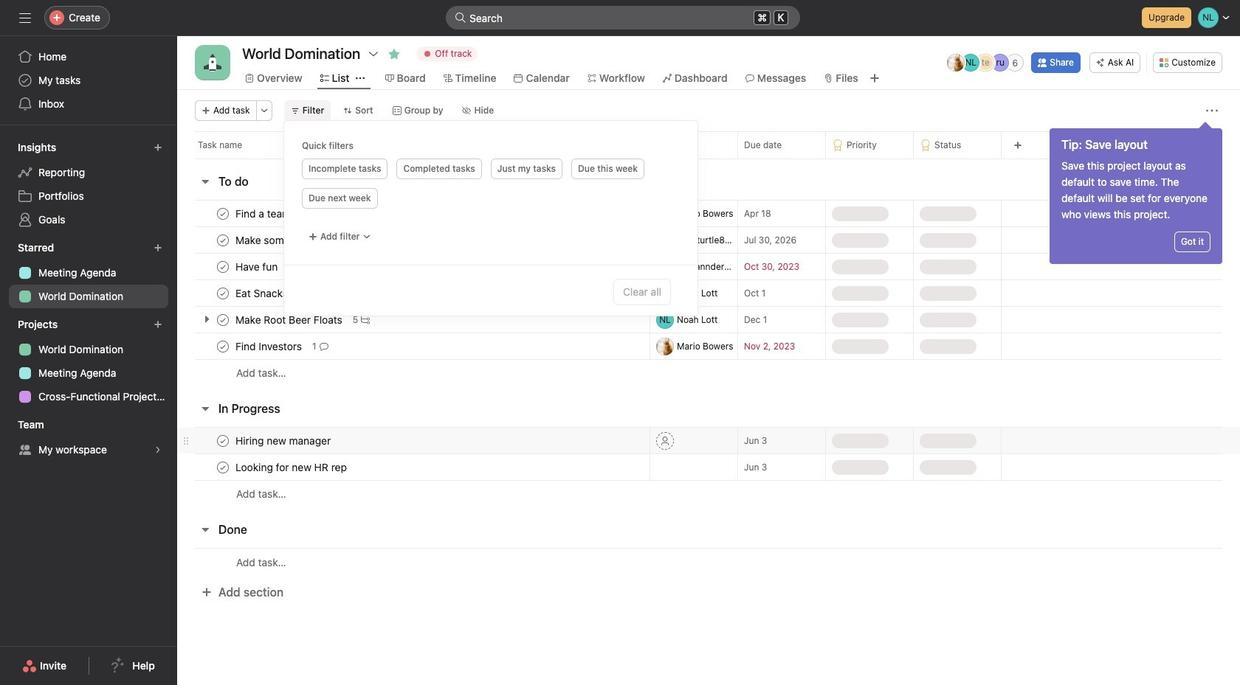 Task type: vqa. For each thing, say whether or not it's contained in the screenshot.
the right Invite
no



Task type: describe. For each thing, give the bounding box(es) containing it.
details image
[[632, 316, 641, 324]]

make root beer floats cell
[[177, 306, 650, 334]]

projects element
[[0, 312, 177, 412]]

mark complete image for task name text box in 'eat snacks' "cell"
[[214, 285, 232, 302]]

mark complete checkbox for task name text box inside the hiring new manager cell
[[214, 432, 232, 450]]

Search tasks, projects, and more text field
[[446, 6, 800, 30]]

mark complete image for hiring new manager cell
[[214, 432, 232, 450]]

mark complete checkbox inside make root beer floats cell
[[214, 311, 232, 329]]

hide sidebar image
[[19, 12, 31, 24]]

mark complete image for task name text field in the make some snacks cell
[[214, 231, 232, 249]]

mark complete checkbox for task name text field in the make some snacks cell
[[214, 231, 232, 249]]

show options image
[[368, 48, 380, 60]]

tab actions image
[[356, 74, 364, 83]]

find a team cell
[[177, 200, 650, 227]]

see details, my workspace image
[[154, 446, 162, 455]]

rocket image
[[204, 54, 221, 72]]

5 subtasks image
[[361, 316, 370, 324]]

header in progress tree grid
[[177, 427, 1240, 508]]

2 collapse task list for this group image from the top
[[199, 524, 211, 536]]

task name text field for 'eat snacks' "cell"
[[233, 286, 292, 301]]

mark complete checkbox for task name text field within the have fun cell
[[214, 258, 232, 276]]

mark complete image for find investors cell
[[214, 338, 232, 355]]

insights element
[[0, 134, 177, 235]]

have fun cell
[[177, 253, 650, 281]]

collapse task list for this group image
[[199, 403, 211, 415]]

task name text field for have fun cell on the top of page
[[233, 260, 282, 274]]

global element
[[0, 36, 177, 125]]

starred element
[[0, 235, 177, 312]]

mark complete image for task name text field in find a team "cell"
[[214, 205, 232, 223]]

0 horizontal spatial more actions image
[[260, 106, 268, 115]]

expand subtask list for the task make root beer floats image
[[201, 314, 213, 326]]

1 comment image inside find investors cell
[[319, 342, 328, 351]]

add field image
[[1014, 141, 1023, 150]]



Task type: locate. For each thing, give the bounding box(es) containing it.
1 horizontal spatial more actions image
[[1206, 105, 1218, 117]]

mark complete image inside find investors cell
[[214, 338, 232, 355]]

task name text field for find a team "cell"
[[233, 206, 295, 221]]

2 mark complete checkbox from the top
[[214, 258, 232, 276]]

0 vertical spatial collapse task list for this group image
[[199, 176, 211, 188]]

mark complete checkbox for task name text box in 'eat snacks' "cell"
[[214, 285, 232, 302]]

0 vertical spatial mark complete checkbox
[[214, 205, 232, 223]]

0 vertical spatial 1 comment image
[[343, 236, 352, 245]]

add tab image
[[869, 72, 881, 84]]

2 task name text field from the top
[[233, 313, 347, 327]]

1 horizontal spatial 1 comment image
[[343, 236, 352, 245]]

eat snacks cell
[[177, 280, 650, 307]]

2 mark complete checkbox from the top
[[214, 285, 232, 302]]

5 mark complete checkbox from the top
[[214, 432, 232, 450]]

task name text field inside make root beer floats cell
[[233, 313, 347, 327]]

1 vertical spatial collapse task list for this group image
[[199, 524, 211, 536]]

3 task name text field from the top
[[233, 260, 282, 274]]

mark complete image
[[214, 258, 232, 276], [214, 311, 232, 329], [214, 338, 232, 355], [214, 432, 232, 450]]

mark complete image inside have fun cell
[[214, 258, 232, 276]]

tooltip
[[1050, 124, 1223, 264]]

make some snacks cell
[[177, 227, 650, 254]]

Task name text field
[[233, 206, 295, 221], [233, 233, 330, 248], [233, 260, 282, 274]]

1 task name text field from the top
[[233, 206, 295, 221]]

3 mark complete checkbox from the top
[[214, 459, 232, 477]]

4 mark complete checkbox from the top
[[214, 338, 232, 355]]

1 comment image inside make some snacks cell
[[343, 236, 352, 245]]

task name text field inside the looking for new hr rep cell
[[233, 460, 351, 475]]

3 mark complete image from the top
[[214, 338, 232, 355]]

mark complete image
[[214, 205, 232, 223], [214, 231, 232, 249], [214, 285, 232, 302], [214, 459, 232, 477]]

task name text field inside find a team "cell"
[[233, 206, 295, 221]]

remove from starred image
[[389, 48, 400, 60]]

mark complete image inside the looking for new hr rep cell
[[214, 459, 232, 477]]

mark complete checkbox for task name text box in the find investors cell
[[214, 338, 232, 355]]

Mark complete checkbox
[[214, 231, 232, 249], [214, 258, 232, 276], [214, 311, 232, 329], [214, 338, 232, 355], [214, 432, 232, 450]]

task name text field inside find investors cell
[[233, 339, 306, 354]]

mark complete image inside hiring new manager cell
[[214, 432, 232, 450]]

mark complete checkbox inside have fun cell
[[214, 258, 232, 276]]

more actions image
[[1206, 105, 1218, 117], [260, 106, 268, 115]]

4 mark complete image from the top
[[214, 432, 232, 450]]

4 task name text field from the top
[[233, 434, 335, 449]]

task name text field for the looking for new hr rep cell
[[233, 460, 351, 475]]

row
[[177, 131, 1240, 159], [195, 158, 1223, 159], [177, 200, 1240, 227], [177, 227, 1240, 254], [177, 253, 1240, 281], [177, 280, 1240, 307], [177, 306, 1240, 334], [177, 333, 1240, 360], [177, 360, 1240, 387], [177, 427, 1240, 455], [177, 454, 1240, 481], [177, 481, 1240, 508], [177, 549, 1240, 577]]

task name text field inside have fun cell
[[233, 260, 282, 274]]

5 task name text field from the top
[[233, 460, 351, 475]]

mark complete checkbox inside find investors cell
[[214, 338, 232, 355]]

teams element
[[0, 412, 177, 465]]

task name text field for find investors cell
[[233, 339, 306, 354]]

task name text field for hiring new manager cell
[[233, 434, 335, 449]]

1 vertical spatial mark complete checkbox
[[214, 285, 232, 302]]

task name text field up 3 comments 'icon' on the top left of page
[[233, 233, 330, 248]]

task name text field left 3 comments 'icon' on the top left of page
[[233, 260, 282, 274]]

mark complete checkbox inside find a team "cell"
[[214, 205, 232, 223]]

hiring new manager cell
[[177, 427, 650, 455]]

1 vertical spatial task name text field
[[233, 233, 330, 248]]

2 vertical spatial mark complete checkbox
[[214, 459, 232, 477]]

mark complete checkbox inside make some snacks cell
[[214, 231, 232, 249]]

1 comment image
[[343, 236, 352, 245], [319, 342, 328, 351]]

0 horizontal spatial 1 comment image
[[319, 342, 328, 351]]

1 collapse task list for this group image from the top
[[199, 176, 211, 188]]

None field
[[446, 6, 800, 30]]

looking for new hr rep cell
[[177, 454, 650, 481]]

1 vertical spatial 1 comment image
[[319, 342, 328, 351]]

task name text field inside make some snacks cell
[[233, 233, 330, 248]]

task name text field for make some snacks cell
[[233, 233, 330, 248]]

3 mark complete checkbox from the top
[[214, 311, 232, 329]]

mark complete image inside find a team "cell"
[[214, 205, 232, 223]]

3 comments image
[[297, 262, 306, 271]]

mark complete checkbox inside the looking for new hr rep cell
[[214, 459, 232, 477]]

Task name text field
[[233, 286, 292, 301], [233, 313, 347, 327], [233, 339, 306, 354], [233, 434, 335, 449], [233, 460, 351, 475]]

mark complete checkbox for task name text field in find a team "cell"
[[214, 205, 232, 223]]

task name text field inside 'eat snacks' "cell"
[[233, 286, 292, 301]]

prominent image
[[455, 12, 467, 24]]

Mark complete checkbox
[[214, 205, 232, 223], [214, 285, 232, 302], [214, 459, 232, 477]]

task name text field down more section actions image
[[233, 206, 295, 221]]

1 mark complete image from the top
[[214, 258, 232, 276]]

2 mark complete image from the top
[[214, 231, 232, 249]]

collapse task list for this group image
[[199, 176, 211, 188], [199, 524, 211, 536]]

3 mark complete image from the top
[[214, 285, 232, 302]]

add items to starred image
[[154, 244, 162, 252]]

task name text field inside hiring new manager cell
[[233, 434, 335, 449]]

1 mark complete image from the top
[[214, 205, 232, 223]]

mark complete checkbox for task name text box in the the looking for new hr rep cell
[[214, 459, 232, 477]]

2 vertical spatial task name text field
[[233, 260, 282, 274]]

mark complete checkbox inside 'eat snacks' "cell"
[[214, 285, 232, 302]]

2 task name text field from the top
[[233, 233, 330, 248]]

new project or portfolio image
[[154, 320, 162, 329]]

mark complete image inside 'eat snacks' "cell"
[[214, 285, 232, 302]]

move tasks between sections image
[[605, 316, 614, 324]]

1 task name text field from the top
[[233, 286, 292, 301]]

mark complete checkbox inside hiring new manager cell
[[214, 432, 232, 450]]

0 vertical spatial task name text field
[[233, 206, 295, 221]]

2 mark complete image from the top
[[214, 311, 232, 329]]

mark complete image for task name text box in the the looking for new hr rep cell
[[214, 459, 232, 477]]

4 mark complete image from the top
[[214, 459, 232, 477]]

new insights image
[[154, 143, 162, 152]]

mark complete image for have fun cell on the top of page
[[214, 258, 232, 276]]

1 mark complete checkbox from the top
[[214, 231, 232, 249]]

1 mark complete checkbox from the top
[[214, 205, 232, 223]]

header to do tree grid
[[177, 200, 1240, 387]]

3 task name text field from the top
[[233, 339, 306, 354]]

more section actions image
[[280, 176, 291, 188]]

find investors cell
[[177, 333, 650, 360]]



